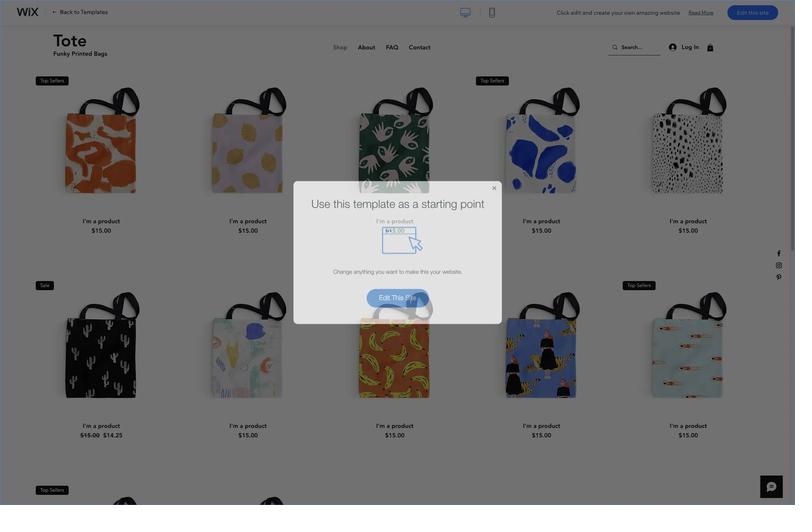 Task type: vqa. For each thing, say whether or not it's contained in the screenshot.
all
no



Task type: describe. For each thing, give the bounding box(es) containing it.
use
[[312, 196, 330, 210]]

0 horizontal spatial your
[[431, 268, 441, 274]]

read more
[[689, 9, 714, 16]]

website
[[660, 9, 681, 16]]

starting
[[422, 196, 458, 210]]

change anything you want to make this your website.
[[334, 268, 463, 274]]

site
[[760, 9, 769, 16]]

back
[[60, 8, 73, 15]]

click edit and create your own amazing website
[[557, 9, 681, 16]]

point
[[461, 196, 485, 210]]

click
[[557, 9, 570, 16]]

make
[[406, 268, 419, 274]]

edit for edit this site
[[737, 9, 748, 16]]

edit this site
[[737, 9, 769, 16]]

close image
[[493, 185, 497, 189]]

edit this site link
[[728, 5, 779, 20]]

as
[[399, 196, 410, 210]]

1 vertical spatial to
[[399, 268, 404, 274]]

want
[[386, 268, 398, 274]]

read more link
[[689, 9, 714, 16]]

own
[[625, 9, 636, 16]]

you
[[376, 268, 385, 274]]

amazing
[[637, 9, 659, 16]]



Task type: locate. For each thing, give the bounding box(es) containing it.
0 horizontal spatial to
[[74, 8, 79, 15]]

and
[[583, 9, 593, 16]]

to right want
[[399, 268, 404, 274]]

1 horizontal spatial to
[[399, 268, 404, 274]]

change
[[334, 268, 352, 274]]

edit left this
[[379, 293, 390, 301]]

2 vertical spatial this
[[421, 268, 429, 274]]

edit left the site in the right top of the page
[[737, 9, 748, 16]]

edit for edit this site
[[379, 293, 390, 301]]

a
[[413, 196, 419, 210]]

this left the site in the right top of the page
[[749, 9, 759, 16]]

more
[[702, 9, 714, 16]]

template
[[354, 196, 395, 210]]

site
[[406, 293, 417, 301]]

this right use at the top left of page
[[334, 196, 350, 210]]

1 horizontal spatial this
[[421, 268, 429, 274]]

this right make
[[421, 268, 429, 274]]

your left "own"
[[612, 9, 623, 16]]

1 horizontal spatial edit
[[737, 9, 748, 16]]

1 vertical spatial your
[[431, 268, 441, 274]]

this for site
[[749, 9, 759, 16]]

back to templates
[[60, 8, 108, 15]]

your left website.
[[431, 268, 441, 274]]

use this template as a starting point
[[312, 196, 485, 210]]

1 vertical spatial this
[[334, 196, 350, 210]]

0 horizontal spatial this
[[334, 196, 350, 210]]

to
[[74, 8, 79, 15], [399, 268, 404, 274]]

edit
[[737, 9, 748, 16], [379, 293, 390, 301]]

anything
[[354, 268, 374, 274]]

1 horizontal spatial your
[[612, 9, 623, 16]]

0 vertical spatial your
[[612, 9, 623, 16]]

your
[[612, 9, 623, 16], [431, 268, 441, 274]]

edit
[[571, 9, 582, 16]]

1 vertical spatial edit
[[379, 293, 390, 301]]

2 horizontal spatial this
[[749, 9, 759, 16]]

0 vertical spatial this
[[749, 9, 759, 16]]

templates
[[81, 8, 108, 15]]

this
[[392, 293, 404, 301]]

this for template
[[334, 196, 350, 210]]

read
[[689, 9, 701, 16]]

edit this site
[[379, 293, 417, 301]]

0 horizontal spatial edit
[[379, 293, 390, 301]]

create
[[594, 9, 611, 16]]

to right back
[[74, 8, 79, 15]]

this
[[749, 9, 759, 16], [334, 196, 350, 210], [421, 268, 429, 274]]

edit this site link
[[367, 288, 429, 307]]

0 vertical spatial to
[[74, 8, 79, 15]]

0 vertical spatial edit
[[737, 9, 748, 16]]

website.
[[443, 268, 463, 274]]



